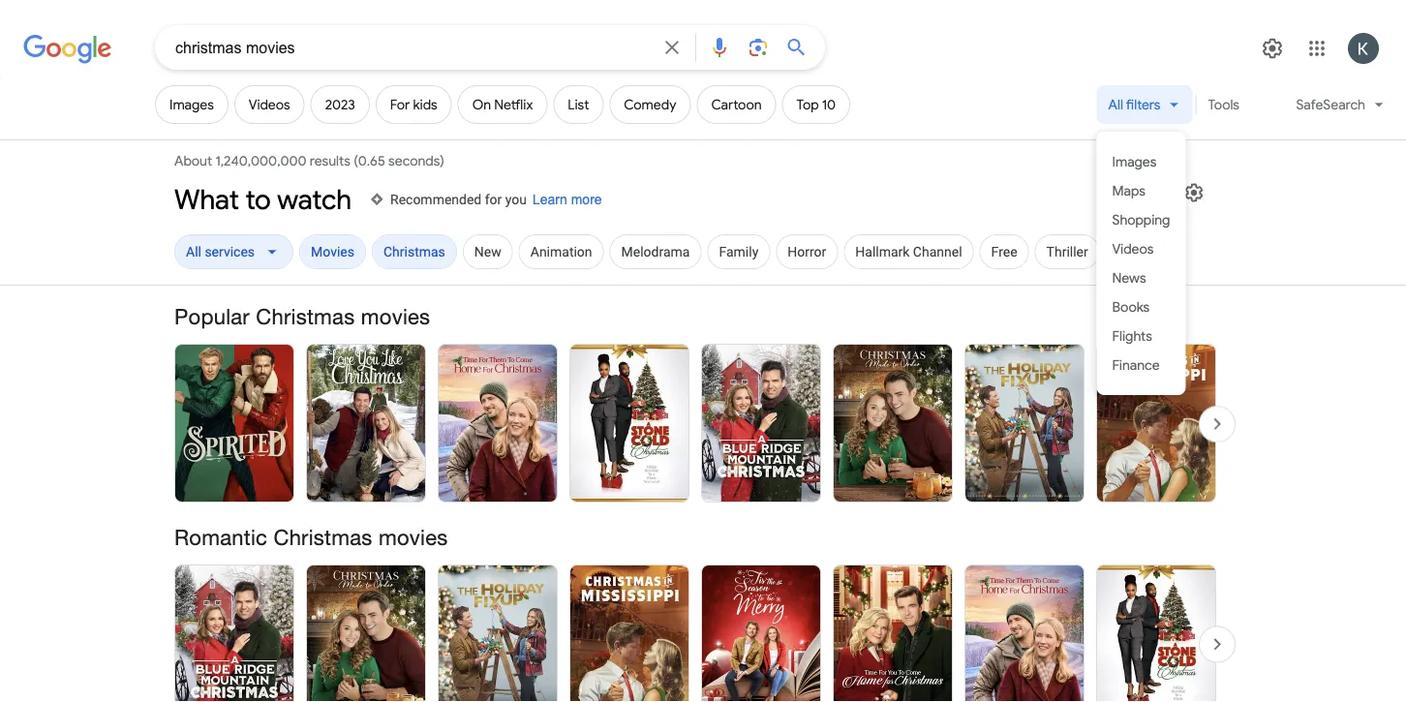 Task type: vqa. For each thing, say whether or not it's contained in the screenshot.
the topmost Walking icon
no



Task type: describe. For each thing, give the bounding box(es) containing it.
all for all services
[[186, 244, 201, 260]]

1 vertical spatial videos link
[[1097, 234, 1186, 264]]

recommended
[[390, 191, 482, 207]]

all filters
[[1109, 96, 1161, 113]]

melodrama
[[622, 244, 690, 260]]

maps link
[[1097, 176, 1186, 205]]

for kids link
[[376, 85, 452, 124]]

shopping link
[[1097, 205, 1186, 234]]

list link
[[554, 85, 604, 124]]

all services
[[186, 244, 255, 260]]

christmas for romantic christmas movies
[[274, 525, 373, 549]]

books link
[[1097, 293, 1186, 322]]

learn more link
[[533, 190, 602, 209]]

books
[[1113, 298, 1150, 315]]

about
[[174, 153, 212, 170]]

for kids
[[390, 96, 438, 113]]

(0.65
[[354, 153, 385, 170]]

all for all filters
[[1109, 96, 1124, 113]]

top 10
[[797, 96, 836, 113]]

what to watch
[[174, 183, 352, 217]]

flights
[[1113, 327, 1153, 344]]

you
[[506, 191, 527, 207]]

free
[[992, 244, 1018, 260]]

movies for popular christmas movies
[[361, 304, 431, 329]]

menu containing images
[[1097, 132, 1186, 395]]

on
[[472, 96, 491, 113]]

add list element
[[568, 96, 589, 113]]

romantic christmas movies
[[174, 525, 448, 549]]

images for maps
[[1113, 153, 1157, 170]]

finance link
[[1097, 351, 1186, 380]]

movies for romantic christmas movies
[[379, 525, 448, 549]]

about 1,240,000,000 results (0.65 seconds)
[[174, 153, 448, 170]]

2023 link
[[311, 85, 370, 124]]

hallmark channel
[[856, 244, 963, 260]]

new
[[475, 244, 502, 260]]

search by voice image
[[708, 36, 731, 59]]

horror button
[[776, 234, 838, 273]]

thriller
[[1047, 244, 1089, 260]]

Search search field
[[175, 37, 649, 61]]

images for videos
[[170, 96, 214, 113]]

add 2023 element
[[325, 96, 355, 113]]

images link for videos
[[155, 85, 228, 124]]

kids
[[413, 96, 438, 113]]

hallmark channel button
[[844, 234, 974, 273]]

top 10 link
[[782, 85, 851, 124]]

shopping
[[1113, 211, 1171, 228]]

channel
[[913, 244, 963, 260]]

on netflix
[[472, 96, 533, 113]]

netflix
[[494, 96, 533, 113]]

more
[[571, 192, 602, 207]]

comedy link
[[610, 85, 691, 124]]

0 vertical spatial videos link
[[234, 85, 305, 124]]

top
[[797, 96, 819, 113]]

family
[[719, 244, 759, 260]]

all filters button
[[1097, 85, 1193, 132]]

safesearch
[[1297, 96, 1366, 113]]

christmas button
[[372, 234, 457, 273]]

recommended for you learn more
[[390, 191, 602, 207]]



Task type: locate. For each thing, give the bounding box(es) containing it.
0 vertical spatial all
[[1109, 96, 1124, 113]]

0 vertical spatial images
[[170, 96, 214, 113]]

tools button
[[1200, 85, 1249, 124]]

images up the maps
[[1113, 153, 1157, 170]]

2023
[[325, 96, 355, 113]]

watch
[[277, 183, 352, 217]]

comedy
[[624, 96, 677, 113]]

None search field
[[0, 24, 825, 70]]

0 vertical spatial videos
[[249, 96, 290, 113]]

1 vertical spatial all
[[186, 244, 201, 260]]

1 vertical spatial images
[[1113, 153, 1157, 170]]

1 horizontal spatial images link
[[1097, 147, 1186, 176]]

filters
[[1127, 96, 1161, 113]]

1 horizontal spatial videos
[[1113, 240, 1154, 257]]

news link
[[1097, 264, 1186, 293]]

1 horizontal spatial all
[[1109, 96, 1124, 113]]

tools
[[1209, 96, 1240, 113]]

movies inside "heading"
[[379, 525, 448, 549]]

videos up 1,240,000,000
[[249, 96, 290, 113]]

what
[[174, 183, 239, 217]]

all inside all services popup button
[[186, 244, 201, 260]]

add top 10 element
[[797, 96, 836, 113]]

add on netflix element
[[472, 96, 533, 113]]

0 horizontal spatial videos link
[[234, 85, 305, 124]]

safesearch button
[[1285, 85, 1396, 132]]

1 vertical spatial christmas
[[256, 304, 355, 329]]

list
[[568, 96, 589, 113]]

services
[[205, 244, 255, 260]]

1 horizontal spatial videos link
[[1097, 234, 1186, 264]]

0 horizontal spatial videos
[[249, 96, 290, 113]]

videos link down shopping
[[1097, 234, 1186, 264]]

on netflix link
[[458, 85, 548, 124]]

learn
[[533, 192, 568, 207]]

add for kids element
[[390, 96, 438, 113]]

movies inside heading
[[361, 304, 431, 329]]

images link up about in the top of the page
[[155, 85, 228, 124]]

all left services on the left top of page
[[186, 244, 201, 260]]

1 horizontal spatial images
[[1113, 153, 1157, 170]]

all left filters
[[1109, 96, 1124, 113]]

videos link
[[234, 85, 305, 124], [1097, 234, 1186, 264]]

popular christmas movies
[[174, 304, 431, 329]]

menu
[[1097, 132, 1186, 395]]

cartoon link
[[697, 85, 777, 124]]

search by image image
[[747, 36, 770, 59]]

christmas
[[384, 244, 445, 260], [256, 304, 355, 329], [274, 525, 373, 549]]

0 vertical spatial images link
[[155, 85, 228, 124]]

all
[[1109, 96, 1124, 113], [186, 244, 201, 260]]

flights link
[[1097, 322, 1186, 351]]

videos
[[249, 96, 290, 113], [1113, 240, 1154, 257]]

horror
[[788, 244, 827, 260]]

popular christmas movies heading
[[174, 303, 1217, 330]]

movies button
[[299, 234, 366, 273]]

1 vertical spatial images link
[[1097, 147, 1186, 176]]

maps
[[1113, 182, 1146, 199]]

videos link up 1,240,000,000
[[234, 85, 305, 124]]

melodrama button
[[610, 234, 702, 273]]

christmas for popular christmas movies
[[256, 304, 355, 329]]

add comedy element
[[624, 96, 677, 113]]

images link up the maps
[[1097, 147, 1186, 176]]

1 vertical spatial videos
[[1113, 240, 1154, 257]]

2 vertical spatial christmas
[[274, 525, 373, 549]]

hallmark
[[856, 244, 910, 260]]

for
[[390, 96, 410, 113]]

romantic
[[174, 525, 268, 549]]

0 horizontal spatial all
[[186, 244, 201, 260]]

images link for maps
[[1097, 147, 1186, 176]]

0 vertical spatial christmas
[[384, 244, 445, 260]]

movies
[[311, 244, 355, 260]]

news
[[1113, 269, 1147, 286]]

new button
[[463, 234, 513, 273]]

results
[[310, 153, 351, 170]]

0 vertical spatial movies
[[361, 304, 431, 329]]

thriller button
[[1035, 234, 1100, 273]]

christmas inside heading
[[256, 304, 355, 329]]

what to watch heading
[[174, 182, 352, 217]]

to
[[246, 183, 271, 217]]

christmas inside "heading"
[[274, 525, 373, 549]]

animation
[[531, 244, 593, 260]]

christmas inside "button"
[[384, 244, 445, 260]]

0 horizontal spatial images
[[170, 96, 214, 113]]

popular
[[174, 304, 250, 329]]

0 horizontal spatial images link
[[155, 85, 228, 124]]

1,240,000,000
[[215, 153, 307, 170]]

animation button
[[519, 234, 604, 273]]

seconds)
[[389, 153, 445, 170]]

free button
[[980, 234, 1029, 273]]

images up about in the top of the page
[[170, 96, 214, 113]]

family button
[[708, 234, 770, 273]]

videos up news
[[1113, 240, 1154, 257]]

finance
[[1113, 357, 1160, 373]]

romantic christmas movies heading
[[174, 524, 1217, 551]]

10
[[822, 96, 836, 113]]

google image
[[23, 35, 112, 64]]

movies
[[361, 304, 431, 329], [379, 525, 448, 549]]

images
[[170, 96, 214, 113], [1113, 153, 1157, 170]]

images link
[[155, 85, 228, 124], [1097, 147, 1186, 176]]

add cartoon element
[[712, 96, 762, 113]]

1 vertical spatial movies
[[379, 525, 448, 549]]

for
[[485, 191, 502, 207]]

all services button
[[174, 234, 294, 273]]

all inside all filters "popup button"
[[1109, 96, 1124, 113]]

cartoon
[[712, 96, 762, 113]]



